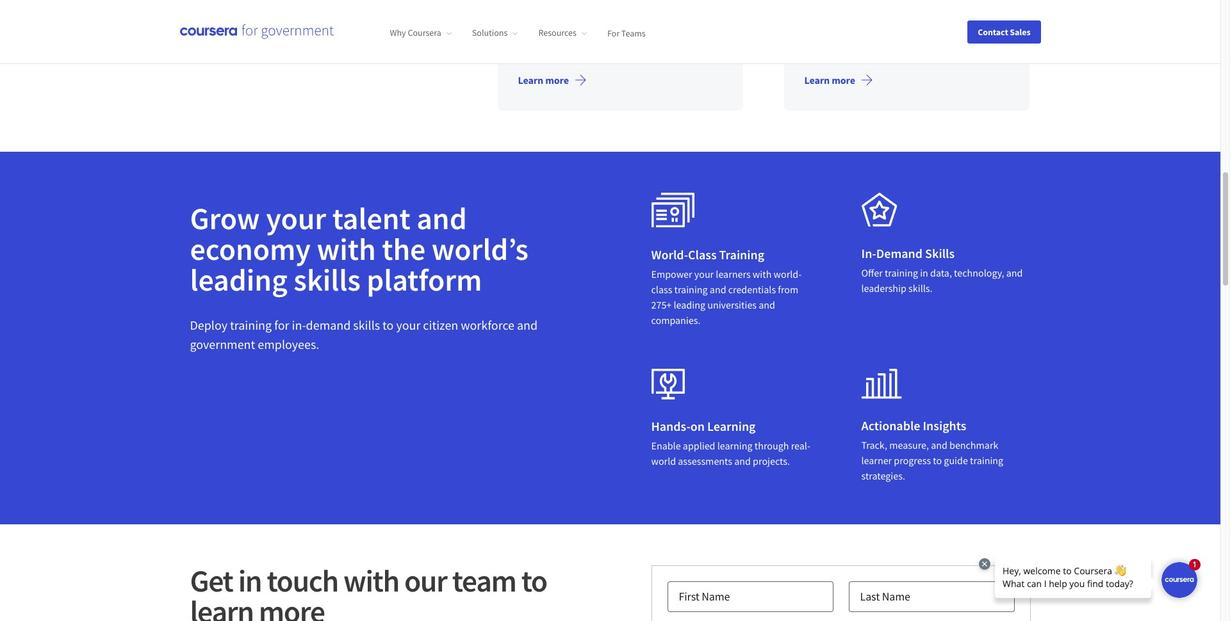 Task type: describe. For each thing, give the bounding box(es) containing it.
improve
[[954, 15, 987, 28]]

progress
[[894, 454, 931, 467]]

build the skilled workforce  needed to improve service efficiency and drive performance results.
[[804, 15, 995, 43]]

for
[[274, 317, 289, 333]]

your inside grow your talent and economy with the world's leading skills platform
[[266, 199, 326, 238]]

and inside deploy training for in-demand skills to your citizen workforce and government employees.
[[517, 317, 538, 333]]

first
[[679, 589, 700, 604]]

with inside grow your talent and economy with the world's leading skills platform
[[317, 230, 376, 268]]

leading inside world-class training empower your learners with world- class training and credentials from 275+ leading universities and companies.
[[674, 299, 705, 311]]

through
[[755, 440, 789, 452]]

to inside get in touch with our team to learn more
[[521, 562, 547, 600]]

companies.
[[651, 314, 701, 327]]

in-demand skills offer training in data, technology, and leadership skills.
[[861, 245, 1023, 295]]

more inside get in touch with our team to learn more
[[259, 593, 325, 622]]

platform
[[367, 261, 482, 299]]

from
[[778, 283, 799, 296]]

and inside hands-on learning enable applied learning through real- world assessments and projects.
[[734, 455, 751, 468]]

measure,
[[889, 439, 929, 452]]

applied
[[683, 440, 715, 452]]

performance
[[913, 30, 965, 43]]

why coursera link
[[390, 27, 452, 39]]

efficiency
[[834, 30, 872, 43]]

with inside get in touch with our team to learn more
[[343, 562, 399, 600]]

team
[[452, 562, 516, 600]]

to inside actionable insights track, measure, and benchmark learner progress to guide training strategies.
[[933, 454, 942, 467]]

training
[[719, 247, 764, 263]]

contact
[[978, 26, 1008, 37]]

your inside deploy training for in-demand skills to your citizen workforce and government employees.
[[396, 317, 421, 333]]

projects.
[[753, 455, 790, 468]]

leadership
[[861, 282, 907, 295]]

resources
[[538, 27, 577, 39]]

workforce inside build the skilled workforce  needed to improve service efficiency and drive performance results.
[[869, 15, 910, 28]]

in-
[[292, 317, 306, 333]]

reduce
[[569, 15, 596, 28]]

learner
[[861, 454, 892, 467]]

track,
[[861, 439, 887, 452]]

real-
[[791, 440, 810, 452]]

to left "help"
[[539, 15, 548, 28]]

technology,
[[954, 267, 1004, 279]]

why
[[390, 27, 406, 39]]

name for first name
[[702, 589, 730, 604]]

teams
[[621, 27, 646, 39]]

solutions
[[472, 27, 508, 39]]

strategies.
[[861, 470, 905, 482]]

contact sales
[[978, 26, 1031, 37]]

with inside world-class training empower your learners with world- class training and credentials from 275+ leading universities and companies.
[[753, 268, 772, 281]]

learning
[[707, 418, 756, 434]]

relevant
[[669, 0, 702, 12]]

last
[[860, 589, 880, 604]]

offer
[[861, 267, 883, 279]]

resources link
[[538, 27, 587, 39]]

workforce inside the enable your workforce to develop job-relevant skills to help reduce unemployment and increase economic competitiveness.
[[567, 0, 608, 12]]

class
[[651, 283, 672, 296]]

citizen
[[423, 317, 458, 333]]

Last Name text field
[[849, 582, 1015, 613]]

world-
[[651, 247, 688, 263]]

skilled
[[842, 15, 868, 28]]

demand
[[876, 245, 923, 261]]

our
[[404, 562, 447, 600]]

guide
[[944, 454, 968, 467]]

hands-on learning enable applied learning through real- world assessments and projects.
[[651, 418, 810, 468]]

in inside in-demand skills offer training in data, technology, and leadership skills.
[[920, 267, 928, 279]]

for teams link
[[607, 27, 646, 39]]

master new skills image
[[651, 369, 685, 400]]

results.
[[966, 30, 995, 43]]

class
[[688, 247, 717, 263]]

enable inside hands-on learning enable applied learning through real- world assessments and projects.
[[651, 440, 681, 452]]

learn for build the skilled workforce  needed to improve service efficiency and drive performance results.
[[804, 74, 830, 86]]

world-
[[774, 268, 802, 281]]

job-
[[653, 0, 669, 12]]

leading inside grow your talent and economy with the world's leading skills platform
[[190, 261, 288, 299]]

learn more link for to
[[508, 65, 597, 95]]

to up unemployment
[[609, 0, 618, 12]]

skills inside the enable your workforce to develop job-relevant skills to help reduce unemployment and increase economic competitiveness.
[[518, 15, 538, 28]]

learn more for enable your workforce to develop job-relevant skills to help reduce unemployment and increase economic competitiveness.
[[518, 74, 569, 86]]

to inside deploy training for in-demand skills to your citizen workforce and government employees.
[[383, 317, 394, 333]]

assessments
[[678, 455, 732, 468]]

skills inside deploy training for in-demand skills to your citizen workforce and government employees.
[[353, 317, 380, 333]]

for
[[607, 27, 620, 39]]

workforce inside deploy training for in-demand skills to your citizen workforce and government employees.
[[461, 317, 515, 333]]

talent
[[332, 199, 411, 238]]

skills inside grow your talent and economy with the world's leading skills platform
[[294, 261, 361, 299]]



Task type: locate. For each thing, give the bounding box(es) containing it.
benchmark
[[950, 439, 998, 452]]

actionable insights track, measure, and benchmark learner progress to guide training strategies.
[[861, 418, 1003, 482]]

name
[[702, 589, 730, 604], [882, 589, 910, 604]]

enable up economic
[[518, 0, 546, 12]]

and
[[662, 15, 678, 28], [874, 30, 889, 43], [417, 199, 467, 238], [1006, 267, 1023, 279], [710, 283, 726, 296], [759, 299, 775, 311], [517, 317, 538, 333], [931, 439, 948, 452], [734, 455, 751, 468]]

government
[[190, 336, 255, 352]]

skills right demand
[[353, 317, 380, 333]]

to left guide
[[933, 454, 942, 467]]

learn more link
[[508, 65, 597, 95], [794, 65, 884, 95]]

in up skills.
[[920, 267, 928, 279]]

training
[[885, 267, 918, 279], [674, 283, 708, 296], [230, 317, 272, 333], [970, 454, 1003, 467]]

2 horizontal spatial workforce
[[869, 15, 910, 28]]

credentials
[[728, 283, 776, 296]]

training down demand
[[885, 267, 918, 279]]

data,
[[930, 267, 952, 279]]

learn down economic
[[518, 74, 543, 86]]

in
[[920, 267, 928, 279], [238, 562, 262, 600]]

0 vertical spatial in
[[920, 267, 928, 279]]

0 horizontal spatial enable
[[518, 0, 546, 12]]

drive
[[891, 30, 911, 43]]

0 horizontal spatial the
[[382, 230, 426, 268]]

economy
[[190, 230, 311, 268]]

get in touch with our team to learn more
[[190, 562, 547, 622]]

in-
[[861, 245, 876, 261]]

to up 'performance'
[[944, 15, 952, 28]]

1 horizontal spatial workforce
[[567, 0, 608, 12]]

name for last name
[[882, 589, 910, 604]]

on
[[691, 418, 705, 434]]

1 vertical spatial in
[[238, 562, 262, 600]]

0 vertical spatial the
[[827, 15, 840, 28]]

learn more down service
[[804, 74, 855, 86]]

to
[[609, 0, 618, 12], [539, 15, 548, 28], [944, 15, 952, 28], [383, 317, 394, 333], [933, 454, 942, 467], [521, 562, 547, 600]]

help
[[549, 15, 567, 28]]

empower
[[651, 268, 692, 281]]

world-class training empower your learners with world- class training and credentials from 275+ leading universities and companies.
[[651, 247, 802, 327]]

the inside grow your talent and economy with the world's leading skills platform
[[382, 230, 426, 268]]

1 learn from the left
[[518, 74, 543, 86]]

learn
[[190, 593, 253, 622]]

enable inside the enable your workforce to develop job-relevant skills to help reduce unemployment and increase economic competitiveness.
[[518, 0, 546, 12]]

more for efficiency
[[832, 74, 855, 86]]

0 vertical spatial workforce
[[567, 0, 608, 12]]

0 horizontal spatial workforce
[[461, 317, 515, 333]]

training left for
[[230, 317, 272, 333]]

deploy training for in-demand skills to your citizen workforce and government employees.
[[190, 317, 538, 352]]

0 horizontal spatial in
[[238, 562, 262, 600]]

competitiveness.
[[559, 30, 627, 43]]

service
[[804, 30, 832, 43]]

1 horizontal spatial learn
[[804, 74, 830, 86]]

skills
[[518, 15, 538, 28], [294, 261, 361, 299], [353, 317, 380, 333]]

touch
[[267, 562, 338, 600]]

your inside the enable your workforce to develop job-relevant skills to help reduce unemployment and increase economic competitiveness.
[[547, 0, 566, 12]]

learners
[[716, 268, 751, 281]]

solutions link
[[472, 27, 518, 39]]

1 vertical spatial workforce
[[869, 15, 910, 28]]

actionable
[[861, 418, 920, 434]]

economic
[[518, 30, 558, 43]]

1 vertical spatial enable
[[651, 440, 681, 452]]

and inside in-demand skills offer training in data, technology, and leadership skills.
[[1006, 267, 1023, 279]]

workforce up the drive
[[869, 15, 910, 28]]

275+
[[651, 299, 672, 311]]

learn more link for efficiency
[[794, 65, 884, 95]]

2 horizontal spatial more
[[832, 74, 855, 86]]

2 learn more from the left
[[804, 74, 855, 86]]

skills.
[[909, 282, 933, 295]]

training inside in-demand skills offer training in data, technology, and leadership skills.
[[885, 267, 918, 279]]

world-class content image
[[651, 193, 695, 228]]

1 horizontal spatial the
[[827, 15, 840, 28]]

your inside world-class training empower your learners with world- class training and credentials from 275+ leading universities and companies.
[[694, 268, 714, 281]]

universities
[[707, 299, 757, 311]]

contact sales button
[[968, 20, 1041, 43]]

world
[[651, 455, 676, 468]]

training inside actionable insights track, measure, and benchmark learner progress to guide training strategies.
[[970, 454, 1003, 467]]

1 learn more from the left
[[518, 74, 569, 86]]

workforce right citizen
[[461, 317, 515, 333]]

0 horizontal spatial learn more link
[[508, 65, 597, 95]]

unemployment
[[598, 15, 660, 28]]

leading up deploy
[[190, 261, 288, 299]]

develop
[[619, 0, 652, 12]]

build
[[804, 15, 825, 28]]

1 horizontal spatial learn more link
[[794, 65, 884, 95]]

demand
[[306, 317, 351, 333]]

learn
[[518, 74, 543, 86], [804, 74, 830, 86]]

name right last
[[882, 589, 910, 604]]

hands-
[[651, 418, 691, 434]]

employees.
[[258, 336, 319, 352]]

skills up economic
[[518, 15, 538, 28]]

workforce up reduce
[[567, 0, 608, 12]]

increase
[[679, 15, 713, 28]]

learn more for build the skilled workforce  needed to improve service efficiency and drive performance results.
[[804, 74, 855, 86]]

sales
[[1010, 26, 1031, 37]]

0 horizontal spatial more
[[259, 593, 325, 622]]

to right team
[[521, 562, 547, 600]]

the inside build the skilled workforce  needed to improve service efficiency and drive performance results.
[[827, 15, 840, 28]]

learn more down economic
[[518, 74, 569, 86]]

1 horizontal spatial learn more
[[804, 74, 855, 86]]

name right "first"
[[702, 589, 730, 604]]

enable up world
[[651, 440, 681, 452]]

0 horizontal spatial name
[[702, 589, 730, 604]]

0 vertical spatial skills
[[518, 15, 538, 28]]

training down 'empower'
[[674, 283, 708, 296]]

learning
[[717, 440, 753, 452]]

grow
[[190, 199, 260, 238]]

and inside build the skilled workforce  needed to improve service efficiency and drive performance results.
[[874, 30, 889, 43]]

learn more link down economic
[[508, 65, 597, 95]]

1 horizontal spatial leading
[[674, 299, 705, 311]]

2 learn from the left
[[804, 74, 830, 86]]

2 vertical spatial workforce
[[461, 317, 515, 333]]

your
[[547, 0, 566, 12], [266, 199, 326, 238], [694, 268, 714, 281], [396, 317, 421, 333]]

first name
[[679, 589, 730, 604]]

1 learn more link from the left
[[508, 65, 597, 95]]

and inside actionable insights track, measure, and benchmark learner progress to guide training strategies.
[[931, 439, 948, 452]]

in inside get in touch with our team to learn more
[[238, 562, 262, 600]]

0 vertical spatial enable
[[518, 0, 546, 12]]

why coursera
[[390, 27, 441, 39]]

enable your workforce to develop job-relevant skills to help reduce unemployment and increase economic competitiveness.
[[518, 0, 713, 43]]

more
[[545, 74, 569, 86], [832, 74, 855, 86], [259, 593, 325, 622]]

to inside build the skilled workforce  needed to improve service efficiency and drive performance results.
[[944, 15, 952, 28]]

First Name text field
[[667, 582, 833, 613]]

skills up demand
[[294, 261, 361, 299]]

learn more link down efficiency
[[794, 65, 884, 95]]

1 name from the left
[[702, 589, 730, 604]]

deploy
[[190, 317, 227, 333]]

coursera for government image
[[180, 24, 333, 39]]

learn more
[[518, 74, 569, 86], [804, 74, 855, 86]]

get
[[190, 562, 233, 600]]

more for to
[[545, 74, 569, 86]]

last name
[[860, 589, 910, 604]]

leading up companies.
[[674, 299, 705, 311]]

1 horizontal spatial name
[[882, 589, 910, 604]]

for teams
[[607, 27, 646, 39]]

1 horizontal spatial enable
[[651, 440, 681, 452]]

in-demand skills image
[[861, 193, 897, 227]]

0 horizontal spatial learn more
[[518, 74, 569, 86]]

needed
[[911, 15, 942, 28]]

learn for enable your workforce to develop job-relevant skills to help reduce unemployment and increase economic competitiveness.
[[518, 74, 543, 86]]

and inside the enable your workforce to develop job-relevant skills to help reduce unemployment and increase economic competitiveness.
[[662, 15, 678, 28]]

1 vertical spatial the
[[382, 230, 426, 268]]

enable
[[518, 0, 546, 12], [651, 440, 681, 452]]

actionable insights image
[[861, 369, 902, 399]]

0 horizontal spatial learn
[[518, 74, 543, 86]]

grow your talent and economy with the world's leading skills platform
[[190, 199, 529, 299]]

and inside grow your talent and economy with the world's leading skills platform
[[417, 199, 467, 238]]

learn down service
[[804, 74, 830, 86]]

2 learn more link from the left
[[794, 65, 884, 95]]

leading
[[190, 261, 288, 299], [674, 299, 705, 311]]

training inside world-class training empower your learners with world- class training and credentials from 275+ leading universities and companies.
[[674, 283, 708, 296]]

insights
[[923, 418, 966, 434]]

1 horizontal spatial in
[[920, 267, 928, 279]]

training inside deploy training for in-demand skills to your citizen workforce and government employees.
[[230, 317, 272, 333]]

to left citizen
[[383, 317, 394, 333]]

world's
[[432, 230, 529, 268]]

1 vertical spatial skills
[[294, 261, 361, 299]]

with
[[317, 230, 376, 268], [753, 268, 772, 281], [343, 562, 399, 600]]

2 name from the left
[[882, 589, 910, 604]]

1 horizontal spatial more
[[545, 74, 569, 86]]

0 horizontal spatial leading
[[190, 261, 288, 299]]

training down benchmark
[[970, 454, 1003, 467]]

coursera
[[408, 27, 441, 39]]

2 vertical spatial skills
[[353, 317, 380, 333]]

in right get
[[238, 562, 262, 600]]



Task type: vqa. For each thing, say whether or not it's contained in the screenshot.


